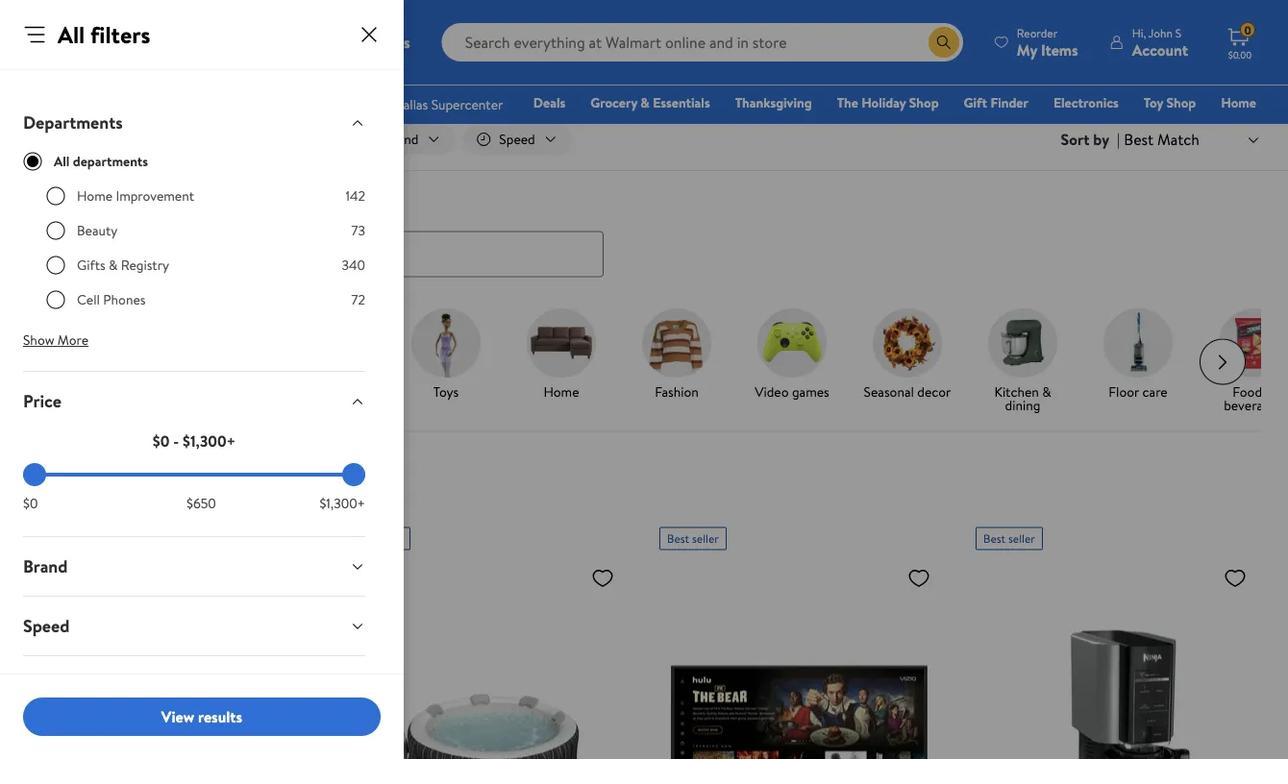 Task type: describe. For each thing, give the bounding box(es) containing it.
food
[[1233, 382, 1263, 401]]

availability
[[23, 674, 106, 698]]

one
[[1110, 120, 1139, 139]]

close panel image
[[358, 23, 381, 46]]

show
[[23, 331, 54, 350]]

0 vertical spatial home link
[[1213, 92, 1266, 113]]

Deals search field
[[0, 193, 1289, 278]]

speed
[[23, 615, 70, 639]]

seasonal
[[864, 382, 915, 401]]

seller for 'ninja creami, ice cream maker, 5 one-touch programs' image
[[1009, 531, 1036, 547]]

kitchen and dining image
[[989, 308, 1058, 378]]

black friday deals image
[[65, 308, 135, 378]]

filters inside button
[[78, 130, 112, 149]]

grocery
[[591, 93, 638, 112]]

brand
[[23, 555, 68, 579]]

ninja creami, ice cream maker, 5 one-touch programs image
[[976, 558, 1255, 760]]

walmart+ link
[[1191, 119, 1266, 140]]

walmart+
[[1200, 120, 1257, 139]]

seasonal decor link
[[858, 308, 958, 403]]

1 horizontal spatial fashion link
[[957, 119, 1019, 140]]

home image
[[527, 308, 596, 378]]

preview
[[95, 396, 141, 415]]

sort
[[1062, 129, 1090, 150]]

deals (1000+)
[[23, 462, 125, 489]]

beverages
[[1225, 396, 1284, 415]]

thanksgiving
[[736, 93, 813, 112]]

departments button
[[8, 93, 381, 152]]

black for black friday deals preview
[[65, 382, 96, 401]]

grocery & essentials
[[591, 93, 711, 112]]

$0 range field
[[23, 473, 366, 477]]

departments
[[73, 152, 148, 171]]

home improvement
[[77, 187, 194, 205]]

the holiday shop
[[838, 93, 939, 112]]

price for price when purchased online
[[23, 503, 57, 524]]

essentials
[[653, 93, 711, 112]]

cell phones
[[77, 291, 146, 309]]

availability button
[[8, 657, 381, 716]]

view results
[[161, 707, 243, 728]]

gift finder
[[964, 93, 1029, 112]]

best for 'ninja creami, ice cream maker, 5 one-touch programs' image
[[984, 531, 1006, 547]]

Walmart Site-Wide search field
[[442, 23, 964, 62]]

view
[[161, 707, 194, 728]]

seasonal decor
[[864, 382, 952, 401]]

grocery & essentials link
[[582, 92, 719, 113]]

playstation 5 disc console - marvel's spider-man 2 bundle image
[[27, 558, 306, 760]]

$0.00
[[1229, 48, 1253, 61]]

kitchen
[[995, 382, 1040, 401]]

deals left "grocery"
[[534, 93, 566, 112]]

0
[[1245, 22, 1252, 38]]

deal
[[98, 531, 119, 547]]

340
[[342, 256, 366, 275]]

(1000+)
[[73, 466, 125, 487]]

saluspa 77" x 26" hollywood 240 gal. inflatable hot tub with led lights, 104f max temperature image
[[343, 558, 622, 760]]

$1300 range field
[[23, 473, 366, 477]]

price for price
[[23, 390, 61, 414]]

electronics
[[1054, 93, 1120, 112]]

thanksgiving link
[[727, 92, 821, 113]]

holiday
[[862, 93, 907, 112]]

show more
[[23, 331, 89, 350]]

tech image
[[296, 308, 366, 378]]

floor
[[1109, 382, 1140, 401]]

the
[[838, 93, 859, 112]]

one debit
[[1110, 120, 1175, 139]]

add to favorites list, ninja creami, ice cream maker, 5 one-touch programs image
[[1225, 566, 1248, 590]]

all filters button
[[23, 124, 133, 155]]

deals inside 'black friday deals preview'
[[59, 396, 91, 415]]

best seller for 'ninja creami, ice cream maker, 5 one-touch programs' image
[[984, 531, 1036, 547]]

food & beverages
[[1225, 382, 1284, 415]]

$0 - $1,300+
[[153, 431, 236, 452]]

food & beverages image
[[1220, 308, 1289, 378]]

gifts
[[77, 256, 105, 275]]

home for home
[[544, 382, 580, 401]]

when
[[61, 503, 96, 524]]

142
[[346, 187, 366, 205]]

video games
[[755, 382, 830, 401]]

1 shop from the left
[[910, 93, 939, 112]]

food & beverages link
[[1204, 308, 1289, 416]]

debit
[[1142, 120, 1175, 139]]

improvement
[[116, 187, 194, 205]]

gifts & registry
[[77, 256, 169, 275]]

2 shop from the left
[[1167, 93, 1197, 112]]

& for dining
[[1043, 382, 1052, 401]]

0 vertical spatial registry
[[1036, 120, 1085, 139]]

toys link
[[396, 308, 496, 403]]

deals inside search box
[[23, 193, 64, 217]]

results
[[198, 707, 243, 728]]

seasonal decor image
[[873, 308, 943, 378]]

1 horizontal spatial $1,300+
[[320, 494, 366, 513]]

seller for vizio 50" class v-series 4k uhd led smart tv v505-j09 image
[[693, 531, 719, 547]]

video
[[755, 382, 789, 401]]

view results button
[[23, 698, 381, 737]]

floorcare image
[[1104, 308, 1174, 378]]



Task type: vqa. For each thing, say whether or not it's contained in the screenshot.
the free
no



Task type: locate. For each thing, give the bounding box(es) containing it.
1 seller from the left
[[376, 531, 403, 547]]

3 seller from the left
[[1009, 531, 1036, 547]]

2 seller from the left
[[693, 531, 719, 547]]

lots to love for less. low prices all season long. image
[[27, 0, 1262, 70]]

black inside 'black friday deals preview'
[[65, 382, 96, 401]]

0 horizontal spatial $1,300+
[[183, 431, 236, 452]]

cell
[[77, 291, 100, 309]]

all filters inside dialog
[[58, 18, 150, 51]]

vizio 50" class v-series 4k uhd led smart tv v505-j09 image
[[660, 558, 939, 760]]

0 horizontal spatial home
[[77, 187, 113, 205]]

friday down when
[[65, 531, 95, 547]]

fashion down "gift finder"
[[966, 120, 1011, 139]]

0 vertical spatial all
[[58, 18, 85, 51]]

all right all departments radio
[[54, 152, 70, 171]]

1 price from the top
[[23, 390, 61, 414]]

all up departments
[[58, 18, 85, 51]]

1 best seller from the left
[[351, 531, 403, 547]]

home for home improvement
[[77, 187, 113, 205]]

home
[[1222, 93, 1257, 112], [77, 187, 113, 205], [544, 382, 580, 401]]

& right dining
[[1043, 382, 1052, 401]]

best for vizio 50" class v-series 4k uhd led smart tv v505-j09 image
[[668, 531, 690, 547]]

add to favorites list, vizio 50" class v-series 4k uhd led smart tv v505-j09 image
[[908, 566, 931, 590]]

friday inside 'black friday deals preview'
[[99, 382, 135, 401]]

$1,300+
[[183, 431, 236, 452], [320, 494, 366, 513]]

1 horizontal spatial black
[[65, 382, 96, 401]]

all filters up departments
[[58, 18, 150, 51]]

$0 for $0
[[23, 494, 38, 513]]

seller
[[376, 531, 403, 547], [693, 531, 719, 547], [1009, 531, 1036, 547]]

online
[[172, 503, 213, 524]]

finder
[[991, 93, 1029, 112]]

speed button
[[8, 597, 381, 656]]

0 horizontal spatial shop
[[910, 93, 939, 112]]

shop right toy
[[1167, 93, 1197, 112]]

0 vertical spatial fashion link
[[957, 119, 1019, 140]]

None radio
[[46, 221, 65, 240]]

black friday deals preview
[[59, 382, 141, 415]]

2 horizontal spatial best
[[984, 531, 1006, 547]]

all filters dialog
[[0, 0, 404, 760]]

0 horizontal spatial $0
[[23, 494, 38, 513]]

0 vertical spatial all filters
[[58, 18, 150, 51]]

filters
[[90, 18, 150, 51], [78, 130, 112, 149]]

toy shop
[[1145, 93, 1197, 112]]

72
[[352, 291, 366, 309]]

2 price from the top
[[23, 503, 57, 524]]

more
[[58, 331, 89, 350]]

dining
[[1006, 396, 1041, 415]]

0 vertical spatial home
[[1222, 93, 1257, 112]]

3 best seller from the left
[[984, 531, 1036, 547]]

1 vertical spatial black
[[35, 531, 62, 547]]

2 best seller from the left
[[668, 531, 719, 547]]

fashion inside fashion link
[[655, 382, 699, 401]]

price inside dropdown button
[[23, 390, 61, 414]]

1 horizontal spatial best seller
[[668, 531, 719, 547]]

home up beauty
[[77, 187, 113, 205]]

1 vertical spatial fashion
[[655, 382, 699, 401]]

the holiday shop link
[[829, 92, 948, 113]]

seller for saluspa 77" x 26" hollywood 240 gal. inflatable hot tub with led lights, 104f max temperature image
[[376, 531, 403, 547]]

2 horizontal spatial seller
[[1009, 531, 1036, 547]]

electronics link
[[1046, 92, 1128, 113]]

1 vertical spatial home
[[77, 187, 113, 205]]

phones
[[103, 291, 146, 309]]

|
[[1118, 129, 1121, 150]]

1 vertical spatial friday
[[65, 531, 95, 547]]

home for home fashion
[[1222, 93, 1257, 112]]

fashion down fashion image
[[655, 382, 699, 401]]

toy
[[1145, 93, 1164, 112]]

next slide for chipmodulewithimages list image
[[1200, 339, 1247, 385]]

shop right holiday
[[910, 93, 939, 112]]

all departments option group
[[46, 187, 366, 325]]

floor care link
[[1089, 308, 1189, 403]]

best seller
[[351, 531, 403, 547], [668, 531, 719, 547], [984, 531, 1036, 547]]

1 vertical spatial fashion link
[[627, 308, 727, 403]]

Search in deals search field
[[23, 231, 604, 278]]

departments
[[23, 111, 123, 135]]

gift
[[964, 93, 988, 112]]

2 vertical spatial home
[[544, 382, 580, 401]]

friday down black friday deals image
[[99, 382, 135, 401]]

& right "grocery"
[[641, 93, 650, 112]]

$0 left -
[[153, 431, 170, 452]]

friday for deal
[[65, 531, 95, 547]]

1 horizontal spatial registry
[[1036, 120, 1085, 139]]

1 vertical spatial all
[[60, 130, 75, 149]]

video games image
[[758, 308, 827, 378]]

home up walmart+
[[1222, 93, 1257, 112]]

friday for deals
[[99, 382, 135, 401]]

search image
[[38, 247, 54, 262]]

& for registry
[[109, 256, 118, 275]]

1 vertical spatial price
[[23, 503, 57, 524]]

home fashion
[[966, 93, 1257, 139]]

decor
[[918, 382, 952, 401]]

& for beverages
[[1266, 382, 1275, 401]]

gift finder link
[[956, 92, 1038, 113]]

show more button
[[8, 325, 104, 356]]

games
[[793, 382, 830, 401]]

fashion image
[[643, 308, 712, 378]]

0 horizontal spatial best seller
[[351, 531, 403, 547]]

2 horizontal spatial home
[[1222, 93, 1257, 112]]

0 vertical spatial black
[[65, 382, 96, 401]]

black for black friday deal
[[35, 531, 62, 547]]

1 horizontal spatial friday
[[99, 382, 135, 401]]

fashion link
[[957, 119, 1019, 140], [627, 308, 727, 403]]

all inside button
[[60, 130, 75, 149]]

$0
[[153, 431, 170, 452], [23, 494, 38, 513]]

0 horizontal spatial seller
[[376, 531, 403, 547]]

0 horizontal spatial friday
[[65, 531, 95, 547]]

1 vertical spatial $0
[[23, 494, 38, 513]]

best seller for saluspa 77" x 26" hollywood 240 gal. inflatable hot tub with led lights, 104f max temperature image
[[351, 531, 403, 547]]

all up 'all departments' at the top left
[[60, 130, 75, 149]]

$0 for $0 - $1,300+
[[153, 431, 170, 452]]

2 vertical spatial all
[[54, 152, 70, 171]]

3 best from the left
[[984, 531, 1006, 547]]

fashion inside home fashion
[[966, 120, 1011, 139]]

filters inside dialog
[[90, 18, 150, 51]]

1 vertical spatial $1,300+
[[320, 494, 366, 513]]

sort and filter section element
[[0, 109, 1289, 170]]

&
[[641, 93, 650, 112], [109, 256, 118, 275], [1043, 382, 1052, 401], [1266, 382, 1275, 401]]

deals
[[534, 93, 566, 112], [23, 193, 64, 217], [59, 396, 91, 415], [23, 462, 69, 489]]

price when purchased online
[[23, 503, 213, 524]]

Search search field
[[442, 23, 964, 62]]

registry link
[[1027, 119, 1093, 140]]

0 vertical spatial friday
[[99, 382, 135, 401]]

0 vertical spatial $1,300+
[[183, 431, 236, 452]]

0 horizontal spatial home link
[[512, 308, 612, 403]]

1 horizontal spatial seller
[[693, 531, 719, 547]]

flash deals image
[[181, 308, 250, 378]]

0 vertical spatial price
[[23, 390, 61, 414]]

home inside all departments option group
[[77, 187, 113, 205]]

None radio
[[46, 187, 65, 206], [46, 256, 65, 275], [46, 291, 65, 310], [46, 187, 65, 206], [46, 256, 65, 275], [46, 291, 65, 310]]

price left when
[[23, 503, 57, 524]]

all filters
[[58, 18, 150, 51], [60, 130, 112, 149]]

black friday deal
[[35, 531, 119, 547]]

1 horizontal spatial fashion
[[966, 120, 1011, 139]]

all filters inside button
[[60, 130, 112, 149]]

1 vertical spatial registry
[[121, 256, 169, 275]]

& inside all departments option group
[[109, 256, 118, 275]]

deals up when
[[23, 462, 69, 489]]

kitchen & dining
[[995, 382, 1052, 415]]

floor care
[[1109, 382, 1168, 401]]

black
[[65, 382, 96, 401], [35, 531, 62, 547]]

1 best from the left
[[351, 531, 373, 547]]

fashion
[[966, 120, 1011, 139], [655, 382, 699, 401]]

home link
[[1213, 92, 1266, 113], [512, 308, 612, 403]]

price down "show"
[[23, 390, 61, 414]]

walmart image
[[31, 27, 156, 58]]

home inside home fashion
[[1222, 93, 1257, 112]]

0 horizontal spatial fashion
[[655, 382, 699, 401]]

1 vertical spatial all filters
[[60, 130, 112, 149]]

best for saluspa 77" x 26" hollywood 240 gal. inflatable hot tub with led lights, 104f max temperature image
[[351, 531, 373, 547]]

& inside 'kitchen & dining'
[[1043, 382, 1052, 401]]

$650
[[187, 494, 216, 513]]

toys image
[[412, 308, 481, 378]]

brand button
[[8, 538, 381, 596]]

1 horizontal spatial shop
[[1167, 93, 1197, 112]]

$0 left when
[[23, 494, 38, 513]]

registry
[[1036, 120, 1085, 139], [121, 256, 169, 275]]

best
[[351, 531, 373, 547], [668, 531, 690, 547], [984, 531, 1006, 547]]

0 vertical spatial fashion
[[966, 120, 1011, 139]]

toy shop link
[[1136, 92, 1206, 113]]

& right gifts
[[109, 256, 118, 275]]

deals left preview
[[59, 396, 91, 415]]

price
[[23, 390, 61, 414], [23, 503, 57, 524]]

by
[[1094, 129, 1110, 150]]

2 horizontal spatial best seller
[[984, 531, 1036, 547]]

73
[[352, 221, 366, 240]]

toys
[[434, 382, 459, 401]]

registry down electronics link
[[1036, 120, 1085, 139]]

black friday deals preview link
[[50, 308, 150, 416]]

all departments
[[54, 152, 148, 171]]

1 vertical spatial home link
[[512, 308, 612, 403]]

& for essentials
[[641, 93, 650, 112]]

best seller for vizio 50" class v-series 4k uhd led smart tv v505-j09 image
[[668, 531, 719, 547]]

sort by |
[[1062, 129, 1121, 150]]

registry up phones
[[121, 256, 169, 275]]

all
[[58, 18, 85, 51], [60, 130, 75, 149], [54, 152, 70, 171]]

1 vertical spatial filters
[[78, 130, 112, 149]]

deals down all departments radio
[[23, 193, 64, 217]]

1 horizontal spatial home
[[544, 382, 580, 401]]

& inside 'grocery & essentials' link
[[641, 93, 650, 112]]

none radio inside all departments option group
[[46, 221, 65, 240]]

2 best from the left
[[668, 531, 690, 547]]

care
[[1143, 382, 1168, 401]]

0 horizontal spatial fashion link
[[627, 308, 727, 403]]

beauty
[[77, 221, 118, 240]]

price button
[[8, 372, 381, 431]]

registry inside all departments option group
[[121, 256, 169, 275]]

& right food
[[1266, 382, 1275, 401]]

0 horizontal spatial black
[[35, 531, 62, 547]]

deals link
[[525, 92, 575, 113]]

video games link
[[743, 308, 843, 403]]

black down more
[[65, 382, 96, 401]]

black up "brand"
[[35, 531, 62, 547]]

0 horizontal spatial registry
[[121, 256, 169, 275]]

add to favorites list, saluspa 77" x 26" hollywood 240 gal. inflatable hot tub with led lights, 104f max temperature image
[[592, 566, 615, 590]]

1 horizontal spatial best
[[668, 531, 690, 547]]

all filters up 'all departments' at the top left
[[60, 130, 112, 149]]

1 horizontal spatial $0
[[153, 431, 170, 452]]

one debit link
[[1101, 119, 1184, 140]]

All departments radio
[[23, 152, 42, 171]]

purchased
[[100, 503, 168, 524]]

-
[[173, 431, 179, 452]]

home down home image
[[544, 382, 580, 401]]

0 horizontal spatial best
[[351, 531, 373, 547]]

& inside food & beverages
[[1266, 382, 1275, 401]]

1 horizontal spatial home link
[[1213, 92, 1266, 113]]

0 vertical spatial filters
[[90, 18, 150, 51]]

0 vertical spatial $0
[[153, 431, 170, 452]]

kitchen & dining link
[[973, 308, 1074, 416]]



